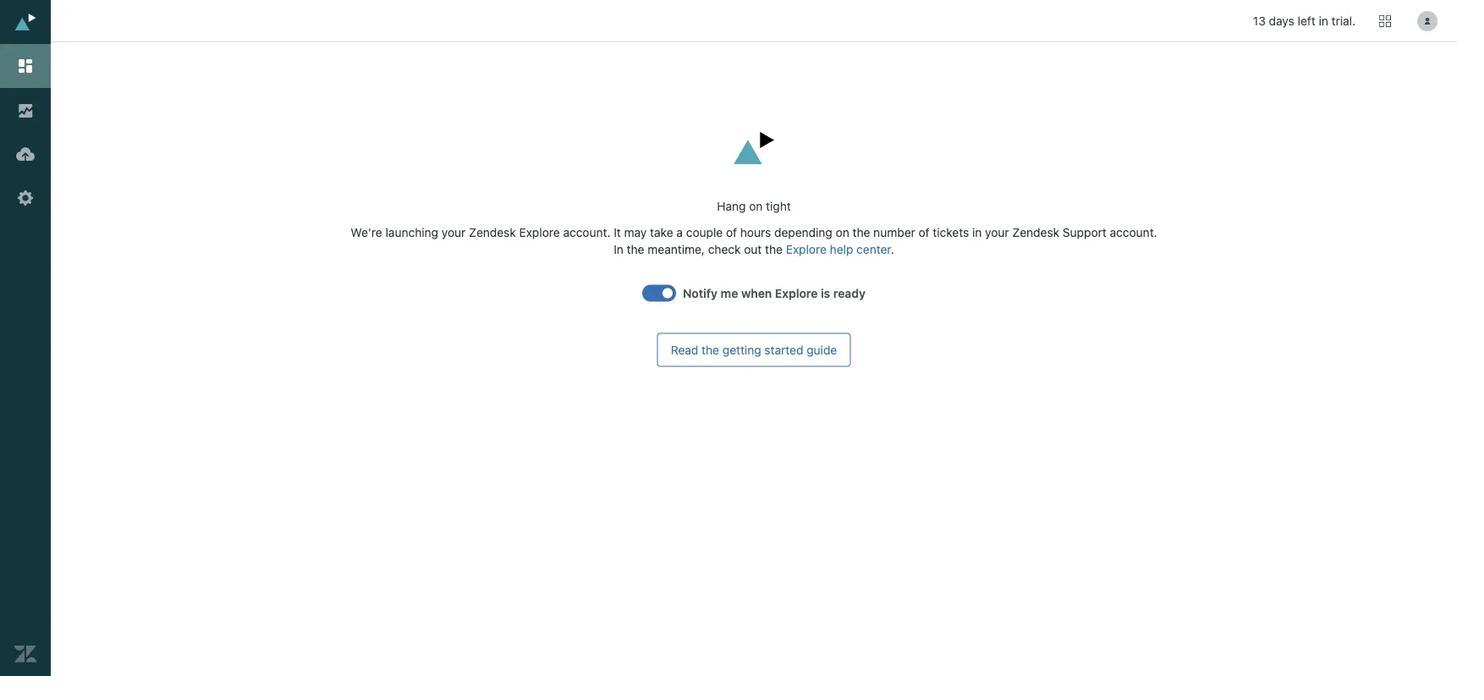 Task type: vqa. For each thing, say whether or not it's contained in the screenshot.
'in' within the We're launching your Zendesk Explore account. It may take a couple of hours depending on the number of tickets in your Zendesk Support account. In the meantime, check out the Explore help center .
yes



Task type: locate. For each thing, give the bounding box(es) containing it.
2 account. from the left
[[1110, 225, 1158, 239]]

1 horizontal spatial your
[[985, 225, 1010, 239]]

the right out
[[765, 242, 783, 256]]

zendesk right launching
[[469, 225, 516, 239]]

the down "may"
[[627, 242, 645, 256]]

account.
[[563, 225, 611, 239], [1110, 225, 1158, 239]]

1 horizontal spatial zendesk
[[1013, 225, 1060, 239]]

check
[[708, 242, 741, 256]]

we're launching your zendesk explore account. it may take a couple of hours depending on the number of tickets in your zendesk support account. in the meantime, check out the explore help center .
[[351, 225, 1158, 256]]

1 vertical spatial on
[[836, 225, 850, 239]]

1 account. from the left
[[563, 225, 611, 239]]

number
[[874, 225, 916, 239]]

0 horizontal spatial account.
[[563, 225, 611, 239]]

account. left it
[[563, 225, 611, 239]]

the inside button
[[702, 343, 720, 357]]

days
[[1270, 14, 1295, 28]]

account. right support
[[1110, 225, 1158, 239]]

started
[[765, 343, 804, 357]]

tickets
[[933, 225, 969, 239]]

explore left is
[[775, 286, 818, 300]]

your right launching
[[442, 225, 466, 239]]

in
[[614, 242, 624, 256]]

read the getting started guide button
[[658, 333, 851, 367]]

in right left
[[1319, 14, 1329, 28]]

explore down the depending
[[786, 242, 827, 256]]

1 horizontal spatial in
[[1319, 14, 1329, 28]]

hang on tight
[[717, 200, 791, 214]]

read
[[671, 343, 699, 357]]

on
[[749, 200, 763, 214], [836, 225, 850, 239]]

of
[[726, 225, 737, 239], [919, 225, 930, 239]]

tight
[[766, 200, 791, 214]]

1 horizontal spatial account.
[[1110, 225, 1158, 239]]

explore left it
[[519, 225, 560, 239]]

0 horizontal spatial in
[[973, 225, 982, 239]]

1 horizontal spatial of
[[919, 225, 930, 239]]

in inside we're launching your zendesk explore account. it may take a couple of hours depending on the number of tickets in your zendesk support account. in the meantime, check out the explore help center .
[[973, 225, 982, 239]]

couple
[[686, 225, 723, 239]]

may
[[624, 225, 647, 239]]

of left tickets
[[919, 225, 930, 239]]

meantime,
[[648, 242, 705, 256]]

a
[[677, 225, 683, 239]]

trial.
[[1332, 14, 1356, 28]]

explore help center link
[[786, 242, 891, 256]]

dashboard image
[[14, 55, 36, 77]]

the
[[853, 225, 871, 239], [627, 242, 645, 256], [765, 242, 783, 256], [702, 343, 720, 357]]

1 vertical spatial explore
[[786, 242, 827, 256]]

1 zendesk from the left
[[469, 225, 516, 239]]

your
[[442, 225, 466, 239], [985, 225, 1010, 239]]

launching
[[386, 225, 439, 239]]

of up check
[[726, 225, 737, 239]]

in
[[1319, 14, 1329, 28], [973, 225, 982, 239]]

zendesk
[[469, 225, 516, 239], [1013, 225, 1060, 239]]

on up help
[[836, 225, 850, 239]]

your right tickets
[[985, 225, 1010, 239]]

notify
[[683, 286, 718, 300]]

2 your from the left
[[985, 225, 1010, 239]]

zendesk left support
[[1013, 225, 1060, 239]]

13
[[1254, 14, 1266, 28]]

on left tight
[[749, 200, 763, 214]]

0 vertical spatial on
[[749, 200, 763, 214]]

0 horizontal spatial your
[[442, 225, 466, 239]]

admin image
[[14, 187, 36, 209]]

in right tickets
[[973, 225, 982, 239]]

take
[[650, 225, 674, 239]]

0 horizontal spatial zendesk
[[469, 225, 516, 239]]

out
[[744, 242, 762, 256]]

1 vertical spatial in
[[973, 225, 982, 239]]

it
[[614, 225, 621, 239]]

0 horizontal spatial on
[[749, 200, 763, 214]]

hours
[[741, 225, 771, 239]]

explore
[[519, 225, 560, 239], [786, 242, 827, 256], [775, 286, 818, 300]]

1 horizontal spatial on
[[836, 225, 850, 239]]

we're
[[351, 225, 382, 239]]

0 vertical spatial in
[[1319, 14, 1329, 28]]

0 horizontal spatial of
[[726, 225, 737, 239]]

the right read
[[702, 343, 720, 357]]



Task type: describe. For each thing, give the bounding box(es) containing it.
left
[[1298, 14, 1316, 28]]

on inside we're launching your zendesk explore account. it may take a couple of hours depending on the number of tickets in your zendesk support account. in the meantime, check out the explore help center .
[[836, 225, 850, 239]]

0 vertical spatial explore
[[519, 225, 560, 239]]

read the getting started guide
[[671, 343, 837, 357]]

notify me when explore is ready
[[683, 286, 866, 300]]

depending
[[775, 225, 833, 239]]

when
[[742, 286, 772, 300]]

reports image
[[14, 99, 36, 121]]

13 days left in trial.
[[1254, 14, 1356, 28]]

support
[[1063, 225, 1107, 239]]

me
[[721, 286, 739, 300]]

guide
[[807, 343, 837, 357]]

zendesk image
[[14, 643, 36, 665]]

the up center
[[853, 225, 871, 239]]

datasets image
[[14, 143, 36, 165]]

2 zendesk from the left
[[1013, 225, 1060, 239]]

getting
[[723, 343, 762, 357]]

2 vertical spatial explore
[[775, 286, 818, 300]]

is
[[821, 286, 831, 300]]

1 of from the left
[[726, 225, 737, 239]]

help
[[830, 242, 854, 256]]

zendesk products image
[[1380, 15, 1392, 27]]

center
[[857, 242, 891, 256]]

2 of from the left
[[919, 225, 930, 239]]

.
[[891, 242, 895, 256]]

hang
[[717, 200, 746, 214]]

ready
[[834, 286, 866, 300]]

1 your from the left
[[442, 225, 466, 239]]



